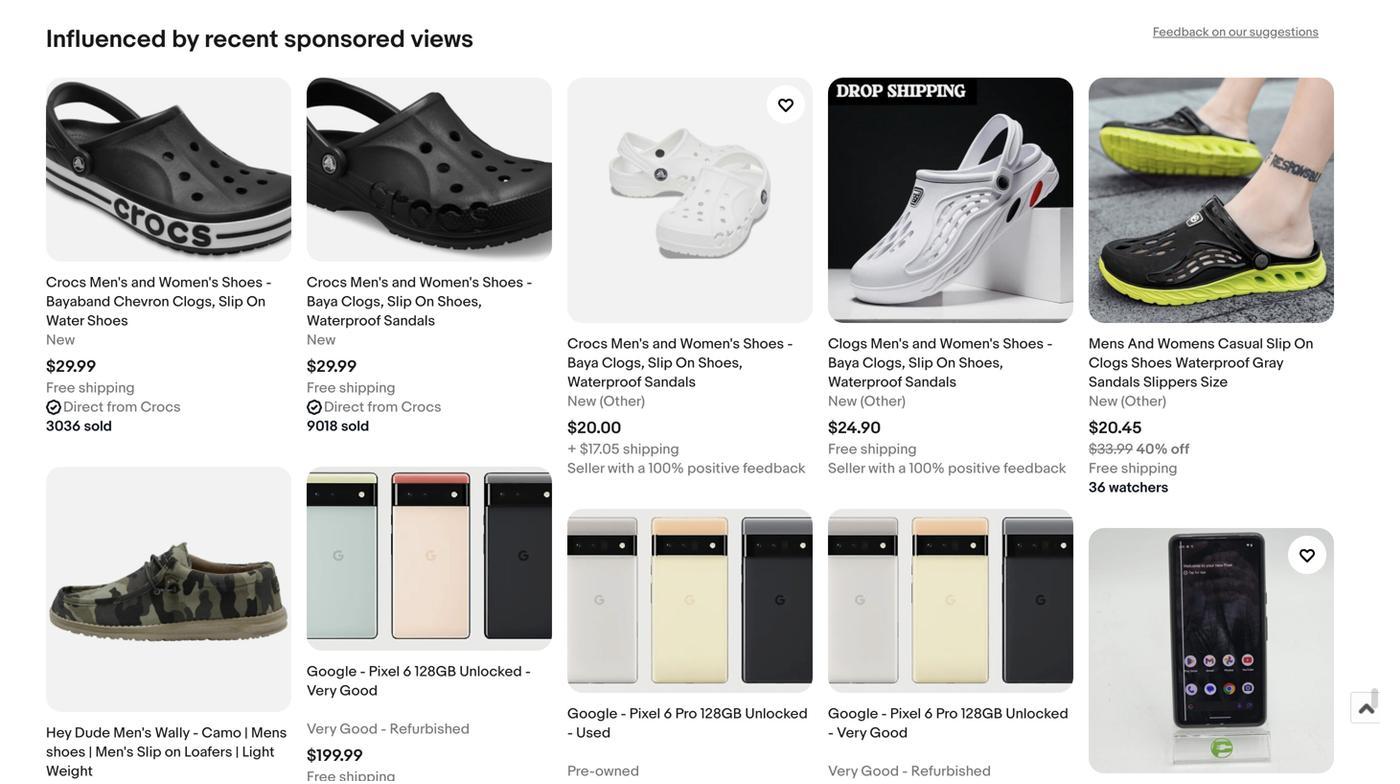 Task type: describe. For each thing, give the bounding box(es) containing it.
direct from crocs for crocs men's and women's shoes - baya clogs, slip on shoes, waterproof sandals new $29.99 free shipping
[[324, 399, 442, 416]]

men's for crocs men's and women's shoes - bayaband chevron clogs, slip on water shoes new $29.99 free shipping
[[90, 274, 128, 292]]

9018 sold
[[307, 418, 369, 436]]

3 new (other) text field from the left
[[1089, 392, 1167, 412]]

women's for crocs men's and women's shoes - baya clogs, slip on shoes, waterproof sandals new $29.99 free shipping
[[420, 274, 480, 292]]

shoes for crocs men's and women's shoes - baya clogs, slip on shoes, waterproof sandals new $29.99 free shipping
[[483, 274, 524, 292]]

loafers
[[184, 744, 232, 762]]

direct for crocs men's and women's shoes - baya clogs, slip on shoes, waterproof sandals new $29.99 free shipping
[[324, 399, 365, 416]]

refurbished for very good - refurbished $199.99
[[390, 721, 470, 739]]

refurbished for very good - refurbished
[[912, 764, 992, 781]]

and
[[1128, 336, 1155, 353]]

shoes inside mens and womens casual slip on clogs shoes waterproof gray sandals slippers size new (other) $20.45 $33.99 40% off free shipping 36 watchers
[[1132, 355, 1173, 372]]

new (other) text field for $24.90
[[829, 392, 906, 412]]

128gb inside google - pixel 6 128gb unlocked - very good
[[415, 664, 456, 681]]

sandals for $24.90
[[906, 374, 957, 391]]

sponsored
[[284, 25, 405, 55]]

wally
[[155, 725, 190, 742]]

men's for crocs men's and women's shoes - baya clogs, slip on shoes, waterproof sandals new $29.99 free shipping
[[350, 274, 389, 292]]

(other) for $24.90
[[861, 393, 906, 411]]

shipping inside 'crocs men's and women's shoes - bayaband chevron clogs, slip on water shoes new $29.99 free shipping'
[[78, 380, 135, 397]]

Direct from Crocs text field
[[324, 398, 442, 417]]

9018 sold text field
[[307, 417, 369, 437]]

on inside 'crocs men's and women's shoes - bayaband chevron clogs, slip on water shoes new $29.99 free shipping'
[[247, 294, 266, 311]]

seller inside crocs men's and women's shoes - baya clogs, slip on shoes, waterproof sandals new (other) $20.00 + $17.05 shipping seller with a 100% positive feedback
[[568, 460, 605, 478]]

feedback inside crocs men's and women's shoes - baya clogs, slip on shoes, waterproof sandals new (other) $20.00 + $17.05 shipping seller with a 100% positive feedback
[[743, 460, 806, 478]]

slip inside the hey dude men's wally - camo | mens shoes | men's slip on loafers | light weight
[[137, 744, 162, 762]]

$24.90
[[829, 419, 881, 439]]

3036 sold text field
[[46, 417, 112, 437]]

6 for very
[[925, 706, 933, 723]]

good inside google - pixel 6 128gb unlocked - very good
[[340, 683, 378, 700]]

crocs for crocs men's and women's shoes - bayaband chevron clogs, slip on water shoes new $29.99 free shipping
[[46, 274, 86, 292]]

sandals for free
[[384, 313, 435, 330]]

sandals for $20.00
[[645, 374, 696, 391]]

baya for $20.00
[[568, 355, 599, 372]]

feedback on our suggestions link
[[1154, 25, 1319, 40]]

1 horizontal spatial |
[[236, 744, 239, 762]]

camo
[[202, 725, 241, 742]]

1 vertical spatial very good - refurbished text field
[[829, 763, 992, 782]]

very inside google - pixel 6 pro 128gb unlocked - very good
[[837, 725, 867, 742]]

40%
[[1137, 441, 1169, 459]]

slip inside 'crocs men's and women's shoes - bayaband chevron clogs, slip on water shoes new $29.99 free shipping'
[[219, 294, 243, 311]]

0 horizontal spatial very good - refurbished text field
[[307, 720, 470, 740]]

pixel for used
[[630, 706, 661, 723]]

with inside crocs men's and women's shoes - baya clogs, slip on shoes, waterproof sandals new (other) $20.00 + $17.05 shipping seller with a 100% positive feedback
[[608, 460, 635, 478]]

pixel for very
[[891, 706, 922, 723]]

- inside "text field"
[[903, 764, 908, 781]]

$199.99 text field
[[307, 747, 363, 767]]

views
[[411, 25, 474, 55]]

clogs, inside 'crocs men's and women's shoes - bayaband chevron clogs, slip on water shoes new $29.99 free shipping'
[[173, 294, 216, 311]]

2 horizontal spatial free shipping text field
[[1089, 460, 1178, 479]]

direct from crocs for crocs men's and women's shoes - bayaband chevron clogs, slip on water shoes new $29.99 free shipping
[[63, 399, 181, 416]]

previous price $33.99 40% off text field
[[1089, 440, 1190, 460]]

pre-owned
[[568, 764, 640, 781]]

women's for clogs men's and women's shoes - baya clogs, slip on shoes, waterproof sandals new (other) $24.90 free shipping seller with a 100% positive feedback
[[940, 336, 1000, 353]]

waterproof for $24.90
[[829, 374, 902, 391]]

free shipping text field for $29.99
[[307, 379, 396, 398]]

shipping inside clogs men's and women's shoes - baya clogs, slip on shoes, waterproof sandals new (other) $24.90 free shipping seller with a 100% positive feedback
[[861, 441, 917, 459]]

shipping inside crocs men's and women's shoes - baya clogs, slip on shoes, waterproof sandals new $29.99 free shipping
[[339, 380, 396, 397]]

men's for crocs men's and women's shoes - baya clogs, slip on shoes, waterproof sandals new (other) $20.00 + $17.05 shipping seller with a 100% positive feedback
[[611, 336, 650, 353]]

crocs for crocs men's and women's shoes - baya clogs, slip on shoes, waterproof sandals new (other) $20.00 + $17.05 shipping seller with a 100% positive feedback
[[568, 336, 608, 353]]

seller with a 100% positive feedback text field for $24.90
[[829, 460, 1067, 479]]

free inside 'crocs men's and women's shoes - bayaband chevron clogs, slip on water shoes new $29.99 free shipping'
[[46, 380, 75, 397]]

Direct from Crocs text field
[[63, 398, 181, 417]]

100% inside clogs men's and women's shoes - baya clogs, slip on shoes, waterproof sandals new (other) $24.90 free shipping seller with a 100% positive feedback
[[910, 460, 945, 478]]

$17.05
[[580, 441, 620, 459]]

new text field for crocs men's and women's shoes - bayaband chevron clogs, slip on water shoes new $29.99 free shipping
[[46, 331, 75, 350]]

with inside clogs men's and women's shoes - baya clogs, slip on shoes, waterproof sandals new (other) $24.90 free shipping seller with a 100% positive feedback
[[869, 460, 896, 478]]

sold for crocs men's and women's shoes - bayaband chevron clogs, slip on water shoes new $29.99 free shipping
[[84, 418, 112, 436]]

pro for very good - refurbished
[[937, 706, 958, 723]]

shoes, for $24.90
[[959, 355, 1004, 372]]

women's for crocs men's and women's shoes - baya clogs, slip on shoes, waterproof sandals new (other) $20.00 + $17.05 shipping seller with a 100% positive feedback
[[680, 336, 740, 353]]

clogs inside clogs men's and women's shoes - baya clogs, slip on shoes, waterproof sandals new (other) $24.90 free shipping seller with a 100% positive feedback
[[829, 336, 868, 353]]

128gb for google - pixel 6 pro 128gb unlocked - used
[[701, 706, 742, 723]]

mens inside mens and womens casual slip on clogs shoes waterproof gray sandals slippers size new (other) $20.45 $33.99 40% off free shipping 36 watchers
[[1089, 336, 1125, 353]]

new for crocs men's and women's shoes - baya clogs, slip on shoes, waterproof sandals new (other) $20.00 + $17.05 shipping seller with a 100% positive feedback
[[568, 393, 597, 411]]

new for clogs men's and women's shoes - baya clogs, slip on shoes, waterproof sandals new (other) $24.90 free shipping seller with a 100% positive feedback
[[829, 393, 858, 411]]

shoes, inside crocs men's and women's shoes - baya clogs, slip on shoes, waterproof sandals new $29.99 free shipping
[[438, 294, 482, 311]]

$199.99
[[307, 747, 363, 767]]

seller inside clogs men's and women's shoes - baya clogs, slip on shoes, waterproof sandals new (other) $24.90 free shipping seller with a 100% positive feedback
[[829, 460, 866, 478]]

crocs inside text field
[[141, 399, 181, 416]]

slip inside mens and womens casual slip on clogs shoes waterproof gray sandals slippers size new (other) $20.45 $33.99 40% off free shipping 36 watchers
[[1267, 336, 1292, 353]]

hey
[[46, 725, 71, 742]]

very good - refurbished $199.99
[[307, 721, 470, 767]]

by
[[172, 25, 199, 55]]

128gb for google - pixel 6 pro 128gb unlocked - very good
[[962, 706, 1003, 723]]

unlocked inside google - pixel 6 128gb unlocked - very good
[[460, 664, 522, 681]]

mens inside the hey dude men's wally - camo | mens shoes | men's slip on loafers | light weight
[[251, 725, 287, 742]]

sold for crocs men's and women's shoes - baya clogs, slip on shoes, waterproof sandals new $29.99 free shipping
[[341, 418, 369, 436]]

womens
[[1158, 336, 1215, 353]]

very inside google - pixel 6 128gb unlocked - very good
[[307, 683, 337, 700]]

positive inside crocs men's and women's shoes - baya clogs, slip on shoes, waterproof sandals new (other) $20.00 + $17.05 shipping seller with a 100% positive feedback
[[688, 460, 740, 478]]

clogs, for $24.90
[[863, 355, 906, 372]]

gray
[[1253, 355, 1284, 372]]

(other) for $20.00
[[600, 393, 645, 411]]

very inside "text field"
[[829, 764, 858, 781]]

seller with a 100% positive feedback text field for $20.00
[[568, 460, 806, 479]]

$20.45
[[1089, 419, 1143, 439]]

recent
[[204, 25, 279, 55]]

on inside the hey dude men's wally - camo | mens shoes | men's slip on loafers | light weight
[[165, 744, 181, 762]]

influenced by recent sponsored views
[[46, 25, 474, 55]]

100% inside crocs men's and women's shoes - baya clogs, slip on shoes, waterproof sandals new (other) $20.00 + $17.05 shipping seller with a 100% positive feedback
[[649, 460, 684, 478]]

crocs men's and women's shoes - baya clogs, slip on shoes, waterproof sandals new $29.99 free shipping
[[307, 274, 532, 397]]

36 watchers text field
[[1089, 479, 1169, 498]]

google - pixel 6 pro 128gb unlocked - used
[[568, 706, 808, 742]]

google for good
[[307, 664, 357, 681]]

clogs, for $20.00
[[602, 355, 645, 372]]

feedback on our suggestions
[[1154, 25, 1319, 40]]

free inside mens and womens casual slip on clogs shoes waterproof gray sandals slippers size new (other) $20.45 $33.99 40% off free shipping 36 watchers
[[1089, 460, 1119, 478]]

waterproof for free
[[307, 313, 381, 330]]

- inside clogs men's and women's shoes - baya clogs, slip on shoes, waterproof sandals new (other) $24.90 free shipping seller with a 100% positive feedback
[[1048, 336, 1053, 353]]

from for crocs men's and women's shoes - baya clogs, slip on shoes, waterproof sandals new $29.99 free shipping
[[368, 399, 398, 416]]

$24.90 text field
[[829, 419, 881, 439]]

new (other) text field for $20.00
[[568, 392, 645, 412]]

clogs inside mens and womens casual slip on clogs shoes waterproof gray sandals slippers size new (other) $20.45 $33.99 40% off free shipping 36 watchers
[[1089, 355, 1129, 372]]

light
[[242, 744, 275, 762]]

new for crocs men's and women's shoes - bayaband chevron clogs, slip on water shoes new $29.99 free shipping
[[46, 332, 75, 349]]

a inside clogs men's and women's shoes - baya clogs, slip on shoes, waterproof sandals new (other) $24.90 free shipping seller with a 100% positive feedback
[[899, 460, 906, 478]]

shipping inside crocs men's and women's shoes - baya clogs, slip on shoes, waterproof sandals new (other) $20.00 + $17.05 shipping seller with a 100% positive feedback
[[623, 441, 680, 459]]

shoes for crocs men's and women's shoes - bayaband chevron clogs, slip on water shoes new $29.99 free shipping
[[222, 274, 263, 292]]



Task type: locate. For each thing, give the bounding box(es) containing it.
and for crocs men's and women's shoes - bayaband chevron clogs, slip on water shoes new $29.99 free shipping
[[131, 274, 155, 292]]

2 direct from the left
[[324, 399, 365, 416]]

shoes inside crocs men's and women's shoes - baya clogs, slip on shoes, waterproof sandals new $29.99 free shipping
[[483, 274, 524, 292]]

2 horizontal spatial 6
[[925, 706, 933, 723]]

pixel for good
[[369, 664, 400, 681]]

waterproof
[[307, 313, 381, 330], [1176, 355, 1250, 372], [568, 374, 642, 391], [829, 374, 902, 391]]

influenced
[[46, 25, 166, 55]]

positive
[[688, 460, 740, 478], [948, 460, 1001, 478]]

mens and womens casual slip on clogs shoes waterproof gray sandals slippers size new (other) $20.45 $33.99 40% off free shipping 36 watchers
[[1089, 336, 1314, 497]]

direct inside text box
[[324, 399, 365, 416]]

1 horizontal spatial feedback
[[1004, 460, 1067, 478]]

2 new text field from the left
[[307, 331, 336, 350]]

group
[[46, 78, 1335, 782]]

- inside the hey dude men's wally - camo | mens shoes | men's slip on loafers | light weight
[[193, 725, 199, 742]]

new (other) text field up $20.00 at the bottom left
[[568, 392, 645, 412]]

0 horizontal spatial clogs
[[829, 336, 868, 353]]

good
[[340, 683, 378, 700], [340, 721, 378, 739], [870, 725, 908, 742], [861, 764, 900, 781]]

$29.99 inside crocs men's and women's shoes - baya clogs, slip on shoes, waterproof sandals new $29.99 free shipping
[[307, 357, 357, 378]]

$29.99 text field for crocs men's and women's shoes - bayaband chevron clogs, slip on water shoes new $29.99 free shipping
[[46, 357, 96, 378]]

1 100% from the left
[[649, 460, 684, 478]]

sold down direct from crocs text field
[[84, 418, 112, 436]]

3 (other) from the left
[[1122, 393, 1167, 411]]

men's for clogs men's and women's shoes - baya clogs, slip on shoes, waterproof sandals new (other) $24.90 free shipping seller with a 100% positive feedback
[[871, 336, 909, 353]]

pro
[[676, 706, 697, 723], [937, 706, 958, 723]]

$29.99 text field up free shipping text field
[[46, 357, 96, 378]]

crocs inside text box
[[401, 399, 442, 416]]

$29.99 text field up '9018 sold'
[[307, 357, 357, 378]]

1 horizontal spatial new text field
[[307, 331, 336, 350]]

1 horizontal spatial $29.99 text field
[[307, 357, 357, 378]]

seller down $17.05
[[568, 460, 605, 478]]

with down + $17.05 shipping text field
[[608, 460, 635, 478]]

pixel up very good - refurbished
[[891, 706, 922, 723]]

0 horizontal spatial from
[[107, 399, 137, 416]]

0 horizontal spatial pixel
[[369, 664, 400, 681]]

2 direct from crocs from the left
[[324, 399, 442, 416]]

hey dude men's wally - camo | mens shoes | men's slip on loafers | light weight link
[[46, 467, 292, 782]]

seller
[[568, 460, 605, 478], [829, 460, 866, 478]]

waterproof for $20.00
[[568, 374, 642, 391]]

on for free
[[415, 294, 435, 311]]

waterproof inside mens and womens casual slip on clogs shoes waterproof gray sandals slippers size new (other) $20.45 $33.99 40% off free shipping 36 watchers
[[1176, 355, 1250, 372]]

1 horizontal spatial 100%
[[910, 460, 945, 478]]

1 horizontal spatial new (other) text field
[[829, 392, 906, 412]]

pixel up the very good - refurbished $199.99
[[369, 664, 400, 681]]

0 horizontal spatial seller
[[568, 460, 605, 478]]

from inside text box
[[368, 399, 398, 416]]

6
[[403, 664, 412, 681], [664, 706, 672, 723], [925, 706, 933, 723]]

$20.45 text field
[[1089, 419, 1143, 439]]

suggestions
[[1250, 25, 1319, 40]]

pro for pre-owned
[[676, 706, 697, 723]]

google for very
[[829, 706, 879, 723]]

shipping
[[78, 380, 135, 397], [339, 380, 396, 397], [623, 441, 680, 459], [861, 441, 917, 459], [1122, 460, 1178, 478]]

1 horizontal spatial unlocked
[[745, 706, 808, 723]]

new (other) text field up $24.90 text field
[[829, 392, 906, 412]]

(other) down slippers
[[1122, 393, 1167, 411]]

baya
[[307, 294, 338, 311], [568, 355, 599, 372], [829, 355, 860, 372]]

men's
[[90, 274, 128, 292], [350, 274, 389, 292], [611, 336, 650, 353], [871, 336, 909, 353], [113, 725, 152, 742], [95, 744, 134, 762]]

very good - refurbished text field down google - pixel 6 128gb unlocked - very good
[[307, 720, 470, 740]]

sold right 9018
[[341, 418, 369, 436]]

+
[[568, 441, 577, 459]]

good inside the very good - refurbished $199.99
[[340, 721, 378, 739]]

2 horizontal spatial new (other) text field
[[1089, 392, 1167, 412]]

and for crocs men's and women's shoes - baya clogs, slip on shoes, waterproof sandals new (other) $20.00 + $17.05 shipping seller with a 100% positive feedback
[[653, 336, 677, 353]]

1 horizontal spatial positive
[[948, 460, 1001, 478]]

and for crocs men's and women's shoes - baya clogs, slip on shoes, waterproof sandals new $29.99 free shipping
[[392, 274, 416, 292]]

2 a from the left
[[899, 460, 906, 478]]

crocs inside crocs men's and women's shoes - baya clogs, slip on shoes, waterproof sandals new $29.99 free shipping
[[307, 274, 347, 292]]

sandals inside mens and womens casual slip on clogs shoes waterproof gray sandals slippers size new (other) $20.45 $33.99 40% off free shipping 36 watchers
[[1089, 374, 1141, 391]]

pixel
[[369, 664, 400, 681], [630, 706, 661, 723], [891, 706, 922, 723]]

on
[[1213, 25, 1227, 40], [165, 744, 181, 762]]

clogs
[[829, 336, 868, 353], [1089, 355, 1129, 372]]

6 for used
[[664, 706, 672, 723]]

slip inside clogs men's and women's shoes - baya clogs, slip on shoes, waterproof sandals new (other) $24.90 free shipping seller with a 100% positive feedback
[[909, 355, 934, 372]]

0 horizontal spatial on
[[165, 744, 181, 762]]

2 feedback from the left
[[1004, 460, 1067, 478]]

from for crocs men's and women's shoes - bayaband chevron clogs, slip on water shoes new $29.99 free shipping
[[107, 399, 137, 416]]

baya inside crocs men's and women's shoes - baya clogs, slip on shoes, waterproof sandals new (other) $20.00 + $17.05 shipping seller with a 100% positive feedback
[[568, 355, 599, 372]]

0 horizontal spatial new (other) text field
[[568, 392, 645, 412]]

women's inside clogs men's and women's shoes - baya clogs, slip on shoes, waterproof sandals new (other) $24.90 free shipping seller with a 100% positive feedback
[[940, 336, 1000, 353]]

unlocked
[[460, 664, 522, 681], [745, 706, 808, 723], [1006, 706, 1069, 723]]

used
[[576, 725, 611, 742]]

-
[[266, 274, 272, 292], [527, 274, 532, 292], [788, 336, 793, 353], [1048, 336, 1053, 353], [360, 664, 366, 681], [526, 664, 531, 681], [621, 706, 627, 723], [882, 706, 887, 723], [381, 721, 387, 739], [193, 725, 199, 742], [568, 725, 573, 742], [829, 725, 834, 742], [903, 764, 908, 781]]

None text field
[[307, 768, 396, 782]]

refurbished down google - pixel 6 128gb unlocked - very good
[[390, 721, 470, 739]]

shipping down $24.90 text field
[[861, 441, 917, 459]]

refurbished down google - pixel 6 pro 128gb unlocked - very good
[[912, 764, 992, 781]]

0 horizontal spatial baya
[[307, 294, 338, 311]]

1 feedback from the left
[[743, 460, 806, 478]]

(other) up $24.90 text field
[[861, 393, 906, 411]]

2 horizontal spatial baya
[[829, 355, 860, 372]]

baya for $24.90
[[829, 355, 860, 372]]

0 horizontal spatial 100%
[[649, 460, 684, 478]]

(other) inside clogs men's and women's shoes - baya clogs, slip on shoes, waterproof sandals new (other) $24.90 free shipping seller with a 100% positive feedback
[[861, 393, 906, 411]]

free up 9018
[[307, 380, 336, 397]]

crocs inside crocs men's and women's shoes - baya clogs, slip on shoes, waterproof sandals new (other) $20.00 + $17.05 shipping seller with a 100% positive feedback
[[568, 336, 608, 353]]

waterproof inside crocs men's and women's shoes - baya clogs, slip on shoes, waterproof sandals new (other) $20.00 + $17.05 shipping seller with a 100% positive feedback
[[568, 374, 642, 391]]

refurbished inside the very good - refurbished "text field"
[[912, 764, 992, 781]]

waterproof inside crocs men's and women's shoes - baya clogs, slip on shoes, waterproof sandals new $29.99 free shipping
[[307, 313, 381, 330]]

2 seller with a 100% positive feedback text field from the left
[[829, 460, 1067, 479]]

from inside text field
[[107, 399, 137, 416]]

1 horizontal spatial refurbished
[[912, 764, 992, 781]]

0 horizontal spatial free shipping text field
[[307, 379, 396, 398]]

$20.00 text field
[[568, 419, 622, 439]]

water
[[46, 313, 84, 330]]

1 vertical spatial refurbished
[[912, 764, 992, 781]]

1 $29.99 text field from the left
[[46, 357, 96, 378]]

pre-
[[568, 764, 596, 781]]

0 horizontal spatial direct from crocs
[[63, 399, 181, 416]]

0 horizontal spatial pro
[[676, 706, 697, 723]]

shipping down '40%'
[[1122, 460, 1178, 478]]

watchers
[[1110, 480, 1169, 497]]

2 horizontal spatial google
[[829, 706, 879, 723]]

Very Good - Refurbished text field
[[307, 720, 470, 740], [829, 763, 992, 782]]

6 inside google - pixel 6 pro 128gb unlocked - very good
[[925, 706, 933, 723]]

with down $24.90 text field
[[869, 460, 896, 478]]

1 positive from the left
[[688, 460, 740, 478]]

and inside crocs men's and women's shoes - baya clogs, slip on shoes, waterproof sandals new (other) $20.00 + $17.05 shipping seller with a 100% positive feedback
[[653, 336, 677, 353]]

6 for good
[[403, 664, 412, 681]]

clogs down and
[[1089, 355, 1129, 372]]

google up very good - refurbished
[[829, 706, 879, 723]]

(other)
[[600, 393, 645, 411], [861, 393, 906, 411], [1122, 393, 1167, 411]]

unlocked inside google - pixel 6 pro 128gb unlocked - used
[[745, 706, 808, 723]]

slip inside crocs men's and women's shoes - baya clogs, slip on shoes, waterproof sandals new (other) $20.00 + $17.05 shipping seller with a 100% positive feedback
[[648, 355, 673, 372]]

good inside "text field"
[[861, 764, 900, 781]]

direct
[[63, 399, 104, 416], [324, 399, 365, 416]]

$33.99
[[1089, 441, 1134, 459]]

clogs up $24.90
[[829, 336, 868, 353]]

women's
[[159, 274, 219, 292], [420, 274, 480, 292], [680, 336, 740, 353], [940, 336, 1000, 353]]

new text field down water
[[46, 331, 75, 350]]

1 vertical spatial on
[[165, 744, 181, 762]]

new for mens and womens casual slip on clogs shoes waterproof gray sandals slippers size new (other) $20.45 $33.99 40% off free shipping 36 watchers
[[1089, 393, 1118, 411]]

1 a from the left
[[638, 460, 646, 478]]

free down $24.90
[[829, 441, 858, 459]]

0 horizontal spatial feedback
[[743, 460, 806, 478]]

0 horizontal spatial 6
[[403, 664, 412, 681]]

slip inside crocs men's and women's shoes - baya clogs, slip on shoes, waterproof sandals new $29.99 free shipping
[[387, 294, 412, 311]]

waterproof up the "size"
[[1176, 355, 1250, 372]]

unlocked for google - pixel 6 pro 128gb unlocked - very good
[[1006, 706, 1069, 723]]

shipping right $17.05
[[623, 441, 680, 459]]

shoes inside crocs men's and women's shoes - baya clogs, slip on shoes, waterproof sandals new (other) $20.00 + $17.05 shipping seller with a 100% positive feedback
[[744, 336, 784, 353]]

2 horizontal spatial pixel
[[891, 706, 922, 723]]

a
[[638, 460, 646, 478], [899, 460, 906, 478]]

1 horizontal spatial seller
[[829, 460, 866, 478]]

1 horizontal spatial clogs
[[1089, 355, 1129, 372]]

google inside google - pixel 6 pro 128gb unlocked - used
[[568, 706, 618, 723]]

1 horizontal spatial sold
[[341, 418, 369, 436]]

pixel inside google - pixel 6 pro 128gb unlocked - used
[[630, 706, 661, 723]]

very
[[307, 683, 337, 700], [307, 721, 337, 739], [837, 725, 867, 742], [829, 764, 858, 781]]

1 sold from the left
[[84, 418, 112, 436]]

dude
[[75, 725, 110, 742]]

google inside google - pixel 6 128gb unlocked - very good
[[307, 664, 357, 681]]

0 horizontal spatial positive
[[688, 460, 740, 478]]

crocs for crocs men's and women's shoes - baya clogs, slip on shoes, waterproof sandals new $29.99 free shipping
[[307, 274, 347, 292]]

0 horizontal spatial google
[[307, 664, 357, 681]]

unlocked for google - pixel 6 pro 128gb unlocked - used
[[745, 706, 808, 723]]

(other) up $20.00 at the bottom left
[[600, 393, 645, 411]]

on inside crocs men's and women's shoes - baya clogs, slip on shoes, waterproof sandals new $29.99 free shipping
[[415, 294, 435, 311]]

2 $29.99 text field from the left
[[307, 357, 357, 378]]

sold inside text box
[[84, 418, 112, 436]]

2 with from the left
[[869, 460, 896, 478]]

shoes for clogs men's and women's shoes - baya clogs, slip on shoes, waterproof sandals new (other) $24.90 free shipping seller with a 100% positive feedback
[[1003, 336, 1044, 353]]

sandals
[[384, 313, 435, 330], [645, 374, 696, 391], [906, 374, 957, 391], [1089, 374, 1141, 391]]

refurbished inside the very good - refurbished $199.99
[[390, 721, 470, 739]]

1 horizontal spatial 128gb
[[701, 706, 742, 723]]

1 horizontal spatial with
[[869, 460, 896, 478]]

1 horizontal spatial from
[[368, 399, 398, 416]]

0 horizontal spatial new text field
[[46, 331, 75, 350]]

$29.99 for crocs men's and women's shoes - baya clogs, slip on shoes, waterproof sandals new $29.99 free shipping
[[307, 357, 357, 378]]

shipping up direct from crocs text field
[[78, 380, 135, 397]]

owned
[[596, 764, 640, 781]]

on left our
[[1213, 25, 1227, 40]]

1 horizontal spatial a
[[899, 460, 906, 478]]

feedback
[[1154, 25, 1210, 40]]

women's for crocs men's and women's shoes - bayaband chevron clogs, slip on water shoes new $29.99 free shipping
[[159, 274, 219, 292]]

sandals inside crocs men's and women's shoes - baya clogs, slip on shoes, waterproof sandals new $29.99 free shipping
[[384, 313, 435, 330]]

Pre-owned text field
[[568, 763, 640, 782]]

6 inside google - pixel 6 pro 128gb unlocked - used
[[664, 706, 672, 723]]

direct up 3036 sold text box
[[63, 399, 104, 416]]

pixel inside google - pixel 6 pro 128gb unlocked - very good
[[891, 706, 922, 723]]

3036 sold
[[46, 418, 112, 436]]

clogs, inside crocs men's and women's shoes - baya clogs, slip on shoes, waterproof sandals new (other) $20.00 + $17.05 shipping seller with a 100% positive feedback
[[602, 355, 645, 372]]

and inside crocs men's and women's shoes - baya clogs, slip on shoes, waterproof sandals new $29.99 free shipping
[[392, 274, 416, 292]]

1 horizontal spatial seller with a 100% positive feedback text field
[[829, 460, 1067, 479]]

on for $24.90
[[937, 355, 956, 372]]

bayaband
[[46, 294, 110, 311]]

and inside clogs men's and women's shoes - baya clogs, slip on shoes, waterproof sandals new (other) $24.90 free shipping seller with a 100% positive feedback
[[913, 336, 937, 353]]

shoes,
[[438, 294, 482, 311], [699, 355, 743, 372], [959, 355, 1004, 372]]

new
[[46, 332, 75, 349], [307, 332, 336, 349], [568, 393, 597, 411], [829, 393, 858, 411], [1089, 393, 1118, 411]]

$29.99 text field for crocs men's and women's shoes - baya clogs, slip on shoes, waterproof sandals new $29.99 free shipping
[[307, 357, 357, 378]]

1 with from the left
[[608, 460, 635, 478]]

off
[[1172, 441, 1190, 459]]

1 horizontal spatial direct from crocs
[[324, 399, 442, 416]]

mens
[[1089, 336, 1125, 353], [251, 725, 287, 742]]

(other) inside mens and womens casual slip on clogs shoes waterproof gray sandals slippers size new (other) $20.45 $33.99 40% off free shipping 36 watchers
[[1122, 393, 1167, 411]]

1 pro from the left
[[676, 706, 697, 723]]

shoes
[[222, 274, 263, 292], [483, 274, 524, 292], [87, 313, 128, 330], [744, 336, 784, 353], [1003, 336, 1044, 353], [1132, 355, 1173, 372]]

crocs men's and women's shoes - baya clogs, slip on shoes, waterproof sandals new (other) $20.00 + $17.05 shipping seller with a 100% positive feedback
[[568, 336, 806, 478]]

casual
[[1219, 336, 1264, 353]]

1 horizontal spatial mens
[[1089, 336, 1125, 353]]

on inside crocs men's and women's shoes - baya clogs, slip on shoes, waterproof sandals new (other) $20.00 + $17.05 shipping seller with a 100% positive feedback
[[676, 355, 695, 372]]

from
[[107, 399, 137, 416], [368, 399, 398, 416]]

0 horizontal spatial with
[[608, 460, 635, 478]]

shipping up direct from crocs text box
[[339, 380, 396, 397]]

1 horizontal spatial pro
[[937, 706, 958, 723]]

2 horizontal spatial shoes,
[[959, 355, 1004, 372]]

google - pixel 6 pro 128gb unlocked - very good
[[829, 706, 1069, 742]]

new text field for crocs men's and women's shoes - baya clogs, slip on shoes, waterproof sandals new $29.99 free shipping
[[307, 331, 336, 350]]

new up $20.45 text box
[[1089, 393, 1118, 411]]

0 horizontal spatial $29.99
[[46, 357, 96, 378]]

1 horizontal spatial free shipping text field
[[829, 440, 917, 460]]

new (other) text field up $20.45 text box
[[1089, 392, 1167, 412]]

clogs, for free
[[341, 294, 384, 311]]

direct from crocs down free shipping text field
[[63, 399, 181, 416]]

feedback
[[743, 460, 806, 478], [1004, 460, 1067, 478]]

weight
[[46, 764, 93, 781]]

a inside crocs men's and women's shoes - baya clogs, slip on shoes, waterproof sandals new (other) $20.00 + $17.05 shipping seller with a 100% positive feedback
[[638, 460, 646, 478]]

1 new text field from the left
[[46, 331, 75, 350]]

|
[[245, 725, 248, 742], [89, 744, 92, 762], [236, 744, 239, 762]]

slip
[[219, 294, 243, 311], [387, 294, 412, 311], [1267, 336, 1292, 353], [648, 355, 673, 372], [909, 355, 934, 372], [137, 744, 162, 762]]

slippers
[[1144, 374, 1198, 391]]

1 horizontal spatial very good - refurbished text field
[[829, 763, 992, 782]]

1 horizontal spatial baya
[[568, 355, 599, 372]]

new up 9018
[[307, 332, 336, 349]]

New (Other) text field
[[568, 392, 645, 412], [829, 392, 906, 412], [1089, 392, 1167, 412]]

good down google - pixel 6 pro 128gb unlocked - very good
[[861, 764, 900, 781]]

google for used
[[568, 706, 618, 723]]

pro inside google - pixel 6 pro 128gb unlocked - used
[[676, 706, 697, 723]]

good up $199.99
[[340, 721, 378, 739]]

new for crocs men's and women's shoes - baya clogs, slip on shoes, waterproof sandals new $29.99 free shipping
[[307, 332, 336, 349]]

waterproof up $24.90 text field
[[829, 374, 902, 391]]

0 horizontal spatial seller with a 100% positive feedback text field
[[568, 460, 806, 479]]

good up the very good - refurbished $199.99
[[340, 683, 378, 700]]

new inside crocs men's and women's shoes - baya clogs, slip on shoes, waterproof sandals new (other) $20.00 + $17.05 shipping seller with a 100% positive feedback
[[568, 393, 597, 411]]

size
[[1201, 374, 1229, 391]]

0 horizontal spatial a
[[638, 460, 646, 478]]

9018
[[307, 418, 338, 436]]

seller down $24.90
[[829, 460, 866, 478]]

pro inside google - pixel 6 pro 128gb unlocked - very good
[[937, 706, 958, 723]]

free
[[46, 380, 75, 397], [307, 380, 336, 397], [829, 441, 858, 459], [1089, 460, 1119, 478]]

| up light
[[245, 725, 248, 742]]

0 horizontal spatial |
[[89, 744, 92, 762]]

feedback inside clogs men's and women's shoes - baya clogs, slip on shoes, waterproof sandals new (other) $24.90 free shipping seller with a 100% positive feedback
[[1004, 460, 1067, 478]]

mens up light
[[251, 725, 287, 742]]

2 seller from the left
[[829, 460, 866, 478]]

baya inside clogs men's and women's shoes - baya clogs, slip on shoes, waterproof sandals new (other) $24.90 free shipping seller with a 100% positive feedback
[[829, 355, 860, 372]]

on inside mens and womens casual slip on clogs shoes waterproof gray sandals slippers size new (other) $20.45 $33.99 40% off free shipping 36 watchers
[[1295, 336, 1314, 353]]

1 horizontal spatial direct
[[324, 399, 365, 416]]

sold inside "text box"
[[341, 418, 369, 436]]

on
[[247, 294, 266, 311], [415, 294, 435, 311], [1295, 336, 1314, 353], [676, 355, 695, 372], [937, 355, 956, 372]]

hey dude men's wally - camo | mens shoes | men's slip on loafers | light weight
[[46, 725, 287, 781]]

Free shipping text field
[[46, 379, 135, 398]]

2 $29.99 from the left
[[307, 357, 357, 378]]

1 seller with a 100% positive feedback text field from the left
[[568, 460, 806, 479]]

$29.99 inside 'crocs men's and women's shoes - bayaband chevron clogs, slip on water shoes new $29.99 free shipping'
[[46, 357, 96, 378]]

shoes inside clogs men's and women's shoes - baya clogs, slip on shoes, waterproof sandals new (other) $24.90 free shipping seller with a 100% positive feedback
[[1003, 336, 1044, 353]]

1 direct from crocs from the left
[[63, 399, 181, 416]]

0 horizontal spatial (other)
[[600, 393, 645, 411]]

0 horizontal spatial unlocked
[[460, 664, 522, 681]]

+ $17.05 shipping text field
[[568, 440, 680, 460]]

very good - refurbished text field down google - pixel 6 pro 128gb unlocked - very good
[[829, 763, 992, 782]]

$29.99
[[46, 357, 96, 378], [307, 357, 357, 378]]

1 vertical spatial clogs
[[1089, 355, 1129, 372]]

direct from crocs
[[63, 399, 181, 416], [324, 399, 442, 416]]

128gb
[[415, 664, 456, 681], [701, 706, 742, 723], [962, 706, 1003, 723]]

0 vertical spatial refurbished
[[390, 721, 470, 739]]

sandals inside crocs men's and women's shoes - baya clogs, slip on shoes, waterproof sandals new (other) $20.00 + $17.05 shipping seller with a 100% positive feedback
[[645, 374, 696, 391]]

google inside google - pixel 6 pro 128gb unlocked - very good
[[829, 706, 879, 723]]

free shipping text field up '9018 sold'
[[307, 379, 396, 398]]

sandals inside clogs men's and women's shoes - baya clogs, slip on shoes, waterproof sandals new (other) $24.90 free shipping seller with a 100% positive feedback
[[906, 374, 957, 391]]

1 horizontal spatial shoes,
[[699, 355, 743, 372]]

crocs inside 'crocs men's and women's shoes - bayaband chevron clogs, slip on water shoes new $29.99 free shipping'
[[46, 274, 86, 292]]

$29.99 for crocs men's and women's shoes - bayaband chevron clogs, slip on water shoes new $29.99 free shipping
[[46, 357, 96, 378]]

shoes, inside crocs men's and women's shoes - baya clogs, slip on shoes, waterproof sandals new (other) $20.00 + $17.05 shipping seller with a 100% positive feedback
[[699, 355, 743, 372]]

group containing $29.99
[[46, 78, 1335, 782]]

1 horizontal spatial on
[[1213, 25, 1227, 40]]

from up '9018 sold'
[[368, 399, 398, 416]]

free shipping text field for $24.90
[[829, 440, 917, 460]]

Seller with a 100% positive feedback text field
[[568, 460, 806, 479], [829, 460, 1067, 479]]

1 horizontal spatial pixel
[[630, 706, 661, 723]]

1 seller from the left
[[568, 460, 605, 478]]

2 from from the left
[[368, 399, 398, 416]]

shoes
[[46, 744, 86, 762]]

free inside clogs men's and women's shoes - baya clogs, slip on shoes, waterproof sandals new (other) $24.90 free shipping seller with a 100% positive feedback
[[829, 441, 858, 459]]

baya for free
[[307, 294, 338, 311]]

0 horizontal spatial direct
[[63, 399, 104, 416]]

100%
[[649, 460, 684, 478], [910, 460, 945, 478]]

google up used
[[568, 706, 618, 723]]

men's inside crocs men's and women's shoes - baya clogs, slip on shoes, waterproof sandals new (other) $20.00 + $17.05 shipping seller with a 100% positive feedback
[[611, 336, 650, 353]]

1 from from the left
[[107, 399, 137, 416]]

free shipping text field up watchers
[[1089, 460, 1178, 479]]

men's inside clogs men's and women's shoes - baya clogs, slip on shoes, waterproof sandals new (other) $24.90 free shipping seller with a 100% positive feedback
[[871, 336, 909, 353]]

google up $199.99 text field
[[307, 664, 357, 681]]

on inside clogs men's and women's shoes - baya clogs, slip on shoes, waterproof sandals new (other) $24.90 free shipping seller with a 100% positive feedback
[[937, 355, 956, 372]]

2 horizontal spatial (other)
[[1122, 393, 1167, 411]]

on down "wally"
[[165, 744, 181, 762]]

0 horizontal spatial mens
[[251, 725, 287, 742]]

very inside the very good - refurbished $199.99
[[307, 721, 337, 739]]

with
[[608, 460, 635, 478], [869, 460, 896, 478]]

0 vertical spatial very good - refurbished text field
[[307, 720, 470, 740]]

0 horizontal spatial sold
[[84, 418, 112, 436]]

2 pro from the left
[[937, 706, 958, 723]]

free up 3036
[[46, 380, 75, 397]]

$20.00
[[568, 419, 622, 439]]

women's inside crocs men's and women's shoes - baya clogs, slip on shoes, waterproof sandals new $29.99 free shipping
[[420, 274, 480, 292]]

google - pixel 6 128gb unlocked - very good
[[307, 664, 531, 700]]

free inside crocs men's and women's shoes - baya clogs, slip on shoes, waterproof sandals new $29.99 free shipping
[[307, 380, 336, 397]]

waterproof inside clogs men's and women's shoes - baya clogs, slip on shoes, waterproof sandals new (other) $24.90 free shipping seller with a 100% positive feedback
[[829, 374, 902, 391]]

shipping inside mens and womens casual slip on clogs shoes waterproof gray sandals slippers size new (other) $20.45 $33.99 40% off free shipping 36 watchers
[[1122, 460, 1178, 478]]

new up $24.90
[[829, 393, 858, 411]]

and inside 'crocs men's and women's shoes - bayaband chevron clogs, slip on water shoes new $29.99 free shipping'
[[131, 274, 155, 292]]

very good - refurbished
[[829, 764, 992, 781]]

2 sold from the left
[[341, 418, 369, 436]]

mens left and
[[1089, 336, 1125, 353]]

Free shipping text field
[[307, 379, 396, 398], [829, 440, 917, 460], [1089, 460, 1178, 479]]

shoes for crocs men's and women's shoes - baya clogs, slip on shoes, waterproof sandals new (other) $20.00 + $17.05 shipping seller with a 100% positive feedback
[[744, 336, 784, 353]]

waterproof up $20.00 at the bottom left
[[568, 374, 642, 391]]

waterproof up direct from crocs text box
[[307, 313, 381, 330]]

2 horizontal spatial unlocked
[[1006, 706, 1069, 723]]

from down free shipping text field
[[107, 399, 137, 416]]

good up very good - refurbished
[[870, 725, 908, 742]]

$29.99 up '9018 sold'
[[307, 357, 357, 378]]

new inside mens and womens casual slip on clogs shoes waterproof gray sandals slippers size new (other) $20.45 $33.99 40% off free shipping 36 watchers
[[1089, 393, 1118, 411]]

0 vertical spatial mens
[[1089, 336, 1125, 353]]

free shipping text field down $24.90 text field
[[829, 440, 917, 460]]

0 horizontal spatial 128gb
[[415, 664, 456, 681]]

and for clogs men's and women's shoes - baya clogs, slip on shoes, waterproof sandals new (other) $24.90 free shipping seller with a 100% positive feedback
[[913, 336, 937, 353]]

36
[[1089, 480, 1106, 497]]

- inside the very good - refurbished $199.99
[[381, 721, 387, 739]]

1 horizontal spatial (other)
[[861, 393, 906, 411]]

men's inside 'crocs men's and women's shoes - bayaband chevron clogs, slip on water shoes new $29.99 free shipping'
[[90, 274, 128, 292]]

direct from crocs up '9018 sold'
[[324, 399, 442, 416]]

pixel up owned
[[630, 706, 661, 723]]

shoes, for $20.00
[[699, 355, 743, 372]]

1 direct from the left
[[63, 399, 104, 416]]

direct for crocs men's and women's shoes - bayaband chevron clogs, slip on water shoes new $29.99 free shipping
[[63, 399, 104, 416]]

clogs, inside crocs men's and women's shoes - baya clogs, slip on shoes, waterproof sandals new $29.99 free shipping
[[341, 294, 384, 311]]

google
[[307, 664, 357, 681], [568, 706, 618, 723], [829, 706, 879, 723]]

crocs men's and women's shoes - bayaband chevron clogs, slip on water shoes new $29.99 free shipping
[[46, 274, 272, 397]]

- inside crocs men's and women's shoes - baya clogs, slip on shoes, waterproof sandals new $29.99 free shipping
[[527, 274, 532, 292]]

0 horizontal spatial $29.99 text field
[[46, 357, 96, 378]]

1 horizontal spatial google
[[568, 706, 618, 723]]

| left light
[[236, 744, 239, 762]]

- inside 'crocs men's and women's shoes - bayaband chevron clogs, slip on water shoes new $29.99 free shipping'
[[266, 274, 272, 292]]

and
[[131, 274, 155, 292], [392, 274, 416, 292], [653, 336, 677, 353], [913, 336, 937, 353]]

1 $29.99 from the left
[[46, 357, 96, 378]]

1 vertical spatial mens
[[251, 725, 287, 742]]

clogs,
[[173, 294, 216, 311], [341, 294, 384, 311], [602, 355, 645, 372], [863, 355, 906, 372]]

New text field
[[46, 331, 75, 350], [307, 331, 336, 350]]

our
[[1229, 25, 1247, 40]]

3036
[[46, 418, 81, 436]]

refurbished
[[390, 721, 470, 739], [912, 764, 992, 781]]

2 100% from the left
[[910, 460, 945, 478]]

clogs men's and women's shoes - baya clogs, slip on shoes, waterproof sandals new (other) $24.90 free shipping seller with a 100% positive feedback
[[829, 336, 1067, 478]]

1 horizontal spatial $29.99
[[307, 357, 357, 378]]

1 new (other) text field from the left
[[568, 392, 645, 412]]

0 horizontal spatial refurbished
[[390, 721, 470, 739]]

$29.99 text field
[[46, 357, 96, 378], [307, 357, 357, 378]]

free up 36
[[1089, 460, 1119, 478]]

0 vertical spatial clogs
[[829, 336, 868, 353]]

positive inside clogs men's and women's shoes - baya clogs, slip on shoes, waterproof sandals new (other) $24.90 free shipping seller with a 100% positive feedback
[[948, 460, 1001, 478]]

good inside google - pixel 6 pro 128gb unlocked - very good
[[870, 725, 908, 742]]

2 horizontal spatial 128gb
[[962, 706, 1003, 723]]

1 (other) from the left
[[600, 393, 645, 411]]

0 vertical spatial on
[[1213, 25, 1227, 40]]

2 (other) from the left
[[861, 393, 906, 411]]

women's inside crocs men's and women's shoes - baya clogs, slip on shoes, waterproof sandals new (other) $20.00 + $17.05 shipping seller with a 100% positive feedback
[[680, 336, 740, 353]]

new up $20.00 at the bottom left
[[568, 393, 597, 411]]

2 new (other) text field from the left
[[829, 392, 906, 412]]

new text field up 9018
[[307, 331, 336, 350]]

on for $20.00
[[676, 355, 695, 372]]

2 positive from the left
[[948, 460, 1001, 478]]

new down water
[[46, 332, 75, 349]]

sold
[[84, 418, 112, 436], [341, 418, 369, 436]]

crocs
[[46, 274, 86, 292], [307, 274, 347, 292], [568, 336, 608, 353], [141, 399, 181, 416], [401, 399, 442, 416]]

| down dude
[[89, 744, 92, 762]]

- inside crocs men's and women's shoes - baya clogs, slip on shoes, waterproof sandals new (other) $20.00 + $17.05 shipping seller with a 100% positive feedback
[[788, 336, 793, 353]]

0 horizontal spatial shoes,
[[438, 294, 482, 311]]

direct up the 9018 sold "text box"
[[324, 399, 365, 416]]

chevron
[[114, 294, 169, 311]]

$29.99 up free shipping text field
[[46, 357, 96, 378]]

6 inside google - pixel 6 128gb unlocked - very good
[[403, 664, 412, 681]]

2 horizontal spatial |
[[245, 725, 248, 742]]

1 horizontal spatial 6
[[664, 706, 672, 723]]

128gb inside google - pixel 6 pro 128gb unlocked - used
[[701, 706, 742, 723]]



Task type: vqa. For each thing, say whether or not it's contained in the screenshot.
the top for
no



